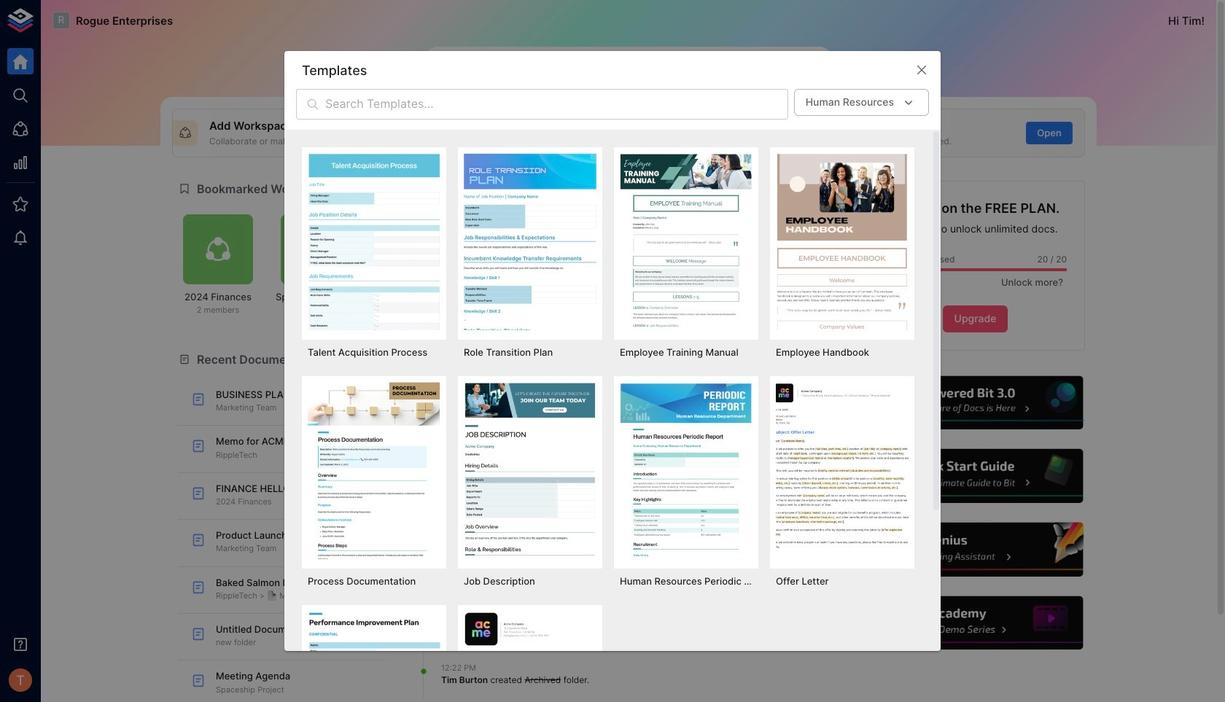 Task type: vqa. For each thing, say whether or not it's contained in the screenshot.
Offer Letter image
yes



Task type: locate. For each thing, give the bounding box(es) containing it.
dialog
[[284, 51, 941, 702]]

employee handbook image
[[776, 153, 909, 330]]

human resources periodic report image
[[620, 382, 753, 559]]

employee handbook acknowledgement form image
[[464, 611, 597, 702]]

employee training manual image
[[620, 153, 753, 330]]

4 help image from the top
[[866, 595, 1085, 652]]

help image
[[866, 374, 1085, 432], [866, 448, 1085, 505], [866, 521, 1085, 579], [866, 595, 1085, 652]]

Search Templates... text field
[[325, 89, 788, 120]]

role transition plan image
[[464, 153, 597, 330]]



Task type: describe. For each thing, give the bounding box(es) containing it.
process documentation image
[[308, 382, 441, 559]]

3 help image from the top
[[866, 521, 1085, 579]]

1 help image from the top
[[866, 374, 1085, 432]]

2 help image from the top
[[866, 448, 1085, 505]]

performance improvement plan image
[[308, 611, 441, 702]]

job description image
[[464, 382, 597, 559]]

talent acquisition process image
[[308, 153, 441, 330]]

offer letter image
[[776, 382, 909, 559]]



